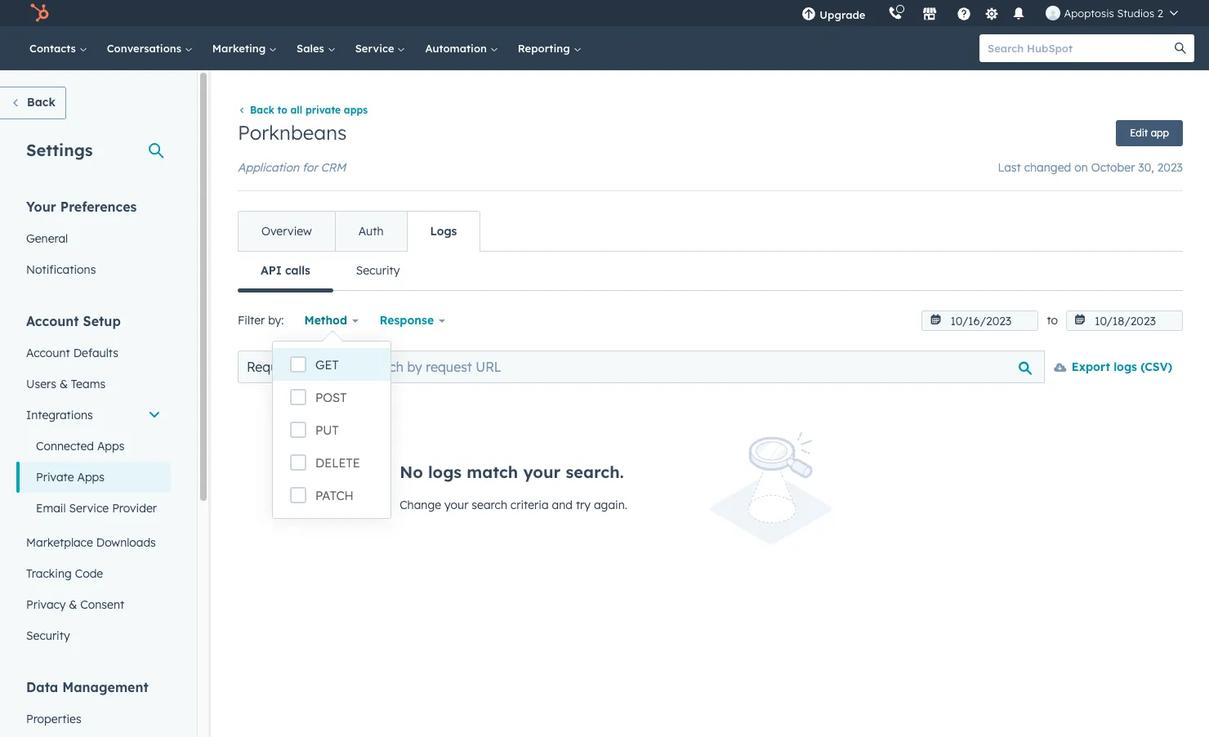 Task type: vqa. For each thing, say whether or not it's contained in the screenshot.
the Request URL popup button
yes



Task type: locate. For each thing, give the bounding box(es) containing it.
30,
[[1139, 160, 1155, 175]]

0 vertical spatial your
[[523, 462, 561, 482]]

security button
[[333, 251, 423, 290]]

account for account setup
[[26, 313, 79, 329]]

delete
[[316, 455, 360, 471]]

navigation
[[238, 211, 481, 252], [238, 251, 1184, 293]]

1 vertical spatial service
[[69, 501, 109, 516]]

(csv)
[[1141, 360, 1173, 375]]

service down private apps link
[[69, 501, 109, 516]]

properties
[[26, 712, 81, 727]]

calling icon image
[[889, 7, 904, 21]]

reporting link
[[508, 26, 591, 70]]

security inside button
[[356, 263, 400, 278]]

0 vertical spatial &
[[60, 377, 68, 392]]

filter by:
[[238, 313, 284, 328]]

search image
[[1175, 43, 1187, 54]]

0 horizontal spatial service
[[69, 501, 109, 516]]

all
[[291, 104, 303, 116]]

filter
[[238, 313, 265, 328]]

0 vertical spatial security
[[356, 263, 400, 278]]

contacts link
[[20, 26, 97, 70]]

and
[[552, 498, 573, 513]]

your preferences
[[26, 199, 137, 215]]

0 vertical spatial to
[[278, 104, 288, 116]]

data management
[[26, 679, 149, 696]]

logs link
[[407, 212, 480, 251]]

& right privacy on the left of the page
[[69, 598, 77, 612]]

menu item
[[877, 0, 881, 26]]

calling icon button
[[882, 2, 910, 24]]

connected
[[36, 439, 94, 454]]

1 vertical spatial &
[[69, 598, 77, 612]]

privacy & consent
[[26, 598, 124, 612]]

for
[[302, 160, 318, 175]]

security down auth
[[356, 263, 400, 278]]

back for back to all private apps
[[250, 104, 275, 116]]

account setup
[[26, 313, 121, 329]]

conversations
[[107, 42, 185, 55]]

0 vertical spatial apps
[[97, 439, 125, 454]]

back
[[27, 95, 56, 110], [250, 104, 275, 116]]

search.
[[566, 462, 624, 482]]

last
[[999, 160, 1022, 175]]

1 horizontal spatial logs
[[1114, 360, 1138, 375]]

2 navigation from the top
[[238, 251, 1184, 293]]

your up criteria on the left
[[523, 462, 561, 482]]

0 vertical spatial service
[[355, 42, 398, 55]]

export logs (csv)
[[1072, 360, 1173, 375]]

MM/DD/YYYY text field
[[922, 311, 1039, 331], [1067, 311, 1184, 331]]

account setup element
[[16, 312, 171, 651]]

code
[[75, 566, 103, 581]]

method button
[[294, 304, 369, 337]]

account up account defaults
[[26, 313, 79, 329]]

upgrade image
[[802, 7, 817, 22]]

hubspot image
[[29, 3, 49, 23]]

0 horizontal spatial back
[[27, 95, 56, 110]]

notifications image
[[1012, 7, 1027, 22]]

integrations button
[[16, 400, 171, 431]]

to up 'export logs (csv)' button
[[1047, 313, 1059, 328]]

hubspot link
[[20, 3, 61, 23]]

request url button
[[238, 351, 353, 384]]

data management element
[[16, 678, 171, 737]]

0 vertical spatial account
[[26, 313, 79, 329]]

api calls
[[261, 263, 311, 278]]

response button
[[369, 304, 456, 337]]

private apps link
[[16, 462, 171, 493]]

on
[[1075, 160, 1089, 175]]

response
[[380, 313, 434, 328]]

porknbeans
[[238, 120, 347, 145]]

auth
[[359, 224, 384, 239]]

logs right no
[[428, 462, 462, 482]]

account for account defaults
[[26, 346, 70, 360]]

marketplace downloads
[[26, 535, 156, 550]]

privacy
[[26, 598, 66, 612]]

1 horizontal spatial to
[[1047, 313, 1059, 328]]

apoptosis studios 2 button
[[1037, 0, 1189, 26]]

your
[[26, 199, 56, 215]]

1 horizontal spatial your
[[523, 462, 561, 482]]

1 account from the top
[[26, 313, 79, 329]]

1 vertical spatial apps
[[77, 470, 105, 485]]

navigation containing overview
[[238, 211, 481, 252]]

back inside back link
[[27, 95, 56, 110]]

security inside account setup element
[[26, 629, 70, 643]]

help button
[[951, 0, 979, 26]]

tara schultz image
[[1047, 6, 1061, 20]]

apps down integrations button
[[97, 439, 125, 454]]

1 vertical spatial security
[[26, 629, 70, 643]]

preferences
[[60, 199, 137, 215]]

marketplace
[[26, 535, 93, 550]]

no logs match your search.
[[400, 462, 624, 482]]

2 mm/dd/yyyy text field from the left
[[1067, 311, 1184, 331]]

application for crm
[[238, 160, 346, 175]]

tracking code
[[26, 566, 103, 581]]

service
[[355, 42, 398, 55], [69, 501, 109, 516]]

0 horizontal spatial to
[[278, 104, 288, 116]]

apps down connected apps link
[[77, 470, 105, 485]]

0 horizontal spatial your
[[445, 498, 469, 513]]

1 horizontal spatial security
[[356, 263, 400, 278]]

apps
[[344, 104, 368, 116]]

provider
[[112, 501, 157, 516]]

back up "settings"
[[27, 95, 56, 110]]

to
[[278, 104, 288, 116], [1047, 313, 1059, 328]]

settings
[[26, 140, 93, 160]]

changed
[[1025, 160, 1072, 175]]

1 horizontal spatial back
[[250, 104, 275, 116]]

users
[[26, 377, 56, 392]]

service right sales link
[[355, 42, 398, 55]]

change
[[400, 498, 442, 513]]

export logs (csv) button
[[1045, 351, 1184, 384]]

navigation containing api calls
[[238, 251, 1184, 293]]

1 horizontal spatial &
[[69, 598, 77, 612]]

1 navigation from the top
[[238, 211, 481, 252]]

your left search
[[445, 498, 469, 513]]

logs
[[1114, 360, 1138, 375], [428, 462, 462, 482]]

back left all
[[250, 104, 275, 116]]

&
[[60, 377, 68, 392], [69, 598, 77, 612]]

logs left (csv)
[[1114, 360, 1138, 375]]

1 vertical spatial logs
[[428, 462, 462, 482]]

menu
[[791, 0, 1190, 26]]

logs for no
[[428, 462, 462, 482]]

app
[[1151, 127, 1170, 139]]

1 vertical spatial account
[[26, 346, 70, 360]]

security down privacy on the left of the page
[[26, 629, 70, 643]]

1 mm/dd/yyyy text field from the left
[[922, 311, 1039, 331]]

0 vertical spatial logs
[[1114, 360, 1138, 375]]

help image
[[958, 7, 972, 22]]

marketplace downloads link
[[16, 527, 171, 558]]

1 horizontal spatial mm/dd/yyyy text field
[[1067, 311, 1184, 331]]

settings image
[[985, 7, 1000, 22]]

setup
[[83, 313, 121, 329]]

0 horizontal spatial mm/dd/yyyy text field
[[922, 311, 1039, 331]]

0 horizontal spatial &
[[60, 377, 68, 392]]

account up users
[[26, 346, 70, 360]]

to left all
[[278, 104, 288, 116]]

logs inside button
[[1114, 360, 1138, 375]]

method
[[304, 313, 347, 328]]

logs for export
[[1114, 360, 1138, 375]]

list box
[[273, 342, 391, 518]]

0 horizontal spatial security
[[26, 629, 70, 643]]

private
[[36, 470, 74, 485]]

& right users
[[60, 377, 68, 392]]

2 account from the top
[[26, 346, 70, 360]]

edit app
[[1131, 127, 1170, 139]]

0 horizontal spatial logs
[[428, 462, 462, 482]]

notifications button
[[1006, 0, 1034, 26]]



Task type: describe. For each thing, give the bounding box(es) containing it.
data
[[26, 679, 58, 696]]

connected apps
[[36, 439, 125, 454]]

studios
[[1118, 7, 1155, 20]]

users & teams
[[26, 377, 106, 392]]

Search HubSpot search field
[[980, 34, 1180, 62]]

export
[[1072, 360, 1111, 375]]

defaults
[[73, 346, 118, 360]]

automation link
[[416, 26, 508, 70]]

apps for connected apps
[[97, 439, 125, 454]]

upgrade
[[820, 8, 866, 21]]

automation
[[425, 42, 490, 55]]

general link
[[16, 223, 171, 254]]

patch
[[316, 488, 354, 504]]

Search by request URL search field
[[352, 351, 1045, 384]]

account defaults link
[[16, 338, 171, 369]]

back to all private apps
[[250, 104, 368, 116]]

put
[[316, 423, 339, 438]]

email
[[36, 501, 66, 516]]

back link
[[0, 87, 66, 119]]

reporting
[[518, 42, 573, 55]]

search
[[472, 498, 508, 513]]

edit app button
[[1117, 120, 1184, 147]]

conversations link
[[97, 26, 203, 70]]

management
[[62, 679, 149, 696]]

again.
[[594, 498, 628, 513]]

downloads
[[96, 535, 156, 550]]

overview
[[262, 224, 312, 239]]

2023
[[1158, 160, 1184, 175]]

request
[[247, 359, 297, 375]]

apoptosis studios 2
[[1065, 7, 1164, 20]]

tracking code link
[[16, 558, 171, 589]]

account defaults
[[26, 346, 118, 360]]

api calls button
[[238, 251, 333, 293]]

& for privacy
[[69, 598, 77, 612]]

calls
[[285, 263, 311, 278]]

2
[[1158, 7, 1164, 20]]

private apps
[[36, 470, 105, 485]]

security for security button
[[356, 263, 400, 278]]

menu containing apoptosis studios 2
[[791, 0, 1190, 26]]

& for users
[[60, 377, 68, 392]]

crm
[[321, 160, 346, 175]]

1 vertical spatial to
[[1047, 313, 1059, 328]]

url
[[300, 359, 326, 375]]

properties link
[[16, 704, 171, 735]]

search button
[[1167, 34, 1195, 62]]

back to all private apps link
[[238, 104, 368, 116]]

no
[[400, 462, 423, 482]]

edit
[[1131, 127, 1149, 139]]

application
[[238, 160, 299, 175]]

security link
[[16, 620, 171, 651]]

1 vertical spatial your
[[445, 498, 469, 513]]

contacts
[[29, 42, 79, 55]]

notifications link
[[16, 254, 171, 285]]

1 horizontal spatial service
[[355, 42, 398, 55]]

consent
[[80, 598, 124, 612]]

settings link
[[982, 4, 1003, 22]]

back for back
[[27, 95, 56, 110]]

teams
[[71, 377, 106, 392]]

notifications
[[26, 262, 96, 277]]

privacy & consent link
[[16, 589, 171, 620]]

service inside account setup element
[[69, 501, 109, 516]]

get
[[316, 357, 339, 373]]

logs
[[430, 224, 457, 239]]

private
[[306, 104, 341, 116]]

service link
[[346, 26, 416, 70]]

email service provider link
[[16, 493, 171, 524]]

sales link
[[287, 26, 346, 70]]

your preferences element
[[16, 198, 171, 285]]

connected apps link
[[16, 431, 171, 462]]

apps for private apps
[[77, 470, 105, 485]]

marketplaces button
[[913, 0, 948, 26]]

marketplaces image
[[923, 7, 938, 22]]

users & teams link
[[16, 369, 171, 400]]

apoptosis
[[1065, 7, 1115, 20]]

security for security link
[[26, 629, 70, 643]]

post
[[316, 390, 347, 405]]

list box containing get
[[273, 342, 391, 518]]

tracking
[[26, 566, 72, 581]]

marketing link
[[203, 26, 287, 70]]

marketing
[[212, 42, 269, 55]]

october
[[1092, 160, 1136, 175]]

overview link
[[239, 212, 335, 251]]

by:
[[268, 313, 284, 328]]

general
[[26, 231, 68, 246]]

match
[[467, 462, 518, 482]]



